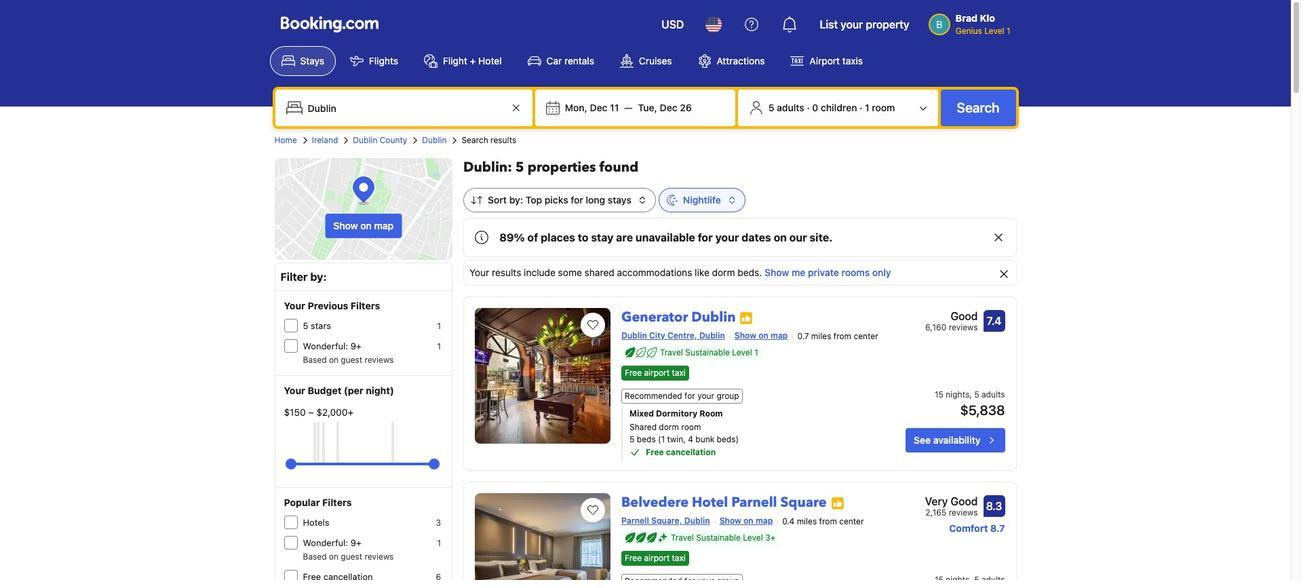 Task type: vqa. For each thing, say whether or not it's contained in the screenshot.
narration
no



Task type: describe. For each thing, give the bounding box(es) containing it.
map for generator dublin
[[771, 330, 788, 341]]

0.4 miles from center
[[783, 516, 864, 527]]

travel for belvedere
[[671, 533, 694, 543]]

5 stars
[[303, 320, 331, 331]]

bunk
[[696, 434, 715, 445]]

stays
[[608, 194, 632, 206]]

2 · from the left
[[860, 102, 863, 113]]

miles for generator dublin
[[811, 331, 832, 341]]

square,
[[651, 516, 682, 526]]

only
[[873, 267, 891, 278]]

15
[[935, 390, 944, 400]]

dormitory
[[656, 409, 698, 419]]

your for your budget (per night)
[[284, 385, 305, 396]]

flight + hotel link
[[413, 46, 513, 76]]

3+
[[766, 533, 776, 543]]

brad klo genius level 1
[[956, 12, 1011, 36]]

this property is part of our preferred partner program. it's committed to providing excellent service and good value. it'll pay us a higher commission if you make a booking. image for hotel
[[831, 497, 845, 510]]

0 vertical spatial dorm
[[712, 267, 735, 278]]

room inside shared dorm room 5 beds (1 twin, 4 bunk beds)
[[682, 422, 701, 432]]

$150 – $2,000+
[[284, 406, 354, 418]]

7.4
[[987, 315, 1002, 327]]

your for your previous filters
[[284, 300, 305, 311]]

shared
[[630, 422, 657, 432]]

1 vertical spatial free
[[646, 447, 664, 457]]

2 vertical spatial for
[[685, 391, 695, 401]]

flight
[[443, 55, 467, 67]]

based on guest reviews for previous
[[303, 355, 394, 365]]

nightlife
[[683, 194, 721, 206]]

picks
[[545, 194, 568, 206]]

long
[[586, 194, 605, 206]]

cruises link
[[609, 46, 684, 76]]

booking.com image
[[281, 16, 378, 33]]

travel for generator
[[660, 347, 683, 358]]

–
[[308, 406, 314, 418]]

$5,838
[[961, 403, 1005, 418]]

1 inside 5 adults · 0 children · 1 room dropdown button
[[865, 102, 870, 113]]

generator dublin image
[[475, 308, 611, 444]]

1 horizontal spatial hotel
[[692, 493, 728, 512]]

ireland link
[[312, 134, 338, 147]]

your account menu brad klo genius level 1 element
[[929, 6, 1016, 37]]

belvedere hotel parnell square image
[[475, 493, 611, 580]]

properties
[[528, 158, 596, 176]]

previous
[[308, 300, 348, 311]]

good 6,160 reviews
[[926, 310, 978, 333]]

2 horizontal spatial for
[[698, 231, 713, 244]]

airport taxis
[[810, 55, 863, 67]]

attractions
[[717, 55, 765, 67]]

mon, dec 11 — tue, dec 26
[[565, 102, 692, 113]]

dublin city centre, dublin
[[622, 330, 725, 341]]

wonderful: for filters
[[303, 537, 348, 548]]

0 horizontal spatial your
[[698, 391, 715, 401]]

hotels
[[303, 517, 329, 528]]

results for search
[[491, 135, 517, 145]]

parnell square, dublin
[[622, 516, 710, 526]]

2,165
[[926, 508, 947, 518]]

car
[[547, 55, 562, 67]]

search results
[[462, 135, 517, 145]]

top
[[526, 194, 542, 206]]

belvedere
[[622, 493, 689, 512]]

beds.
[[738, 267, 762, 278]]

your budget (per night)
[[284, 385, 394, 396]]

9+ for filters
[[351, 537, 362, 548]]

5 adults · 0 children · 1 room button
[[744, 95, 933, 121]]

room
[[700, 409, 723, 419]]

dates
[[742, 231, 771, 244]]

dublin:
[[464, 158, 512, 176]]

based for filters
[[303, 552, 327, 562]]

this property is part of our preferred partner program. it's committed to providing excellent service and good value. it'll pay us a higher commission if you make a booking. image
[[831, 497, 845, 510]]

found
[[600, 158, 639, 176]]

parnell inside belvedere hotel parnell square link
[[732, 493, 777, 512]]

based for previous
[[303, 355, 327, 365]]

show on map for generator dublin
[[735, 330, 788, 341]]

nights
[[946, 390, 970, 400]]

property
[[866, 18, 910, 31]]

stays link
[[270, 46, 336, 76]]

wonderful: 9+ for previous
[[303, 341, 362, 352]]

car rentals link
[[516, 46, 606, 76]]

free cancellation
[[646, 447, 716, 457]]

free airport taxi for generator
[[625, 368, 686, 378]]

site.
[[810, 231, 833, 244]]

ireland
[[312, 135, 338, 145]]

good element
[[926, 308, 978, 324]]

home
[[274, 135, 297, 145]]

group
[[717, 391, 739, 401]]

0.7
[[798, 331, 809, 341]]

generator
[[622, 308, 688, 326]]

flights
[[369, 55, 398, 67]]

26
[[680, 102, 692, 113]]

good inside very good 2,165 reviews
[[951, 495, 978, 508]]

generator dublin
[[622, 308, 736, 326]]

flight + hotel
[[443, 55, 502, 67]]

me
[[792, 267, 806, 278]]

flights link
[[339, 46, 410, 76]]

taxi for generator
[[672, 368, 686, 378]]

free for generator
[[625, 368, 642, 378]]

accommodations
[[617, 267, 692, 278]]

by: for filter
[[310, 271, 327, 283]]

to
[[578, 231, 589, 244]]

show on map button
[[325, 214, 402, 238]]

0 vertical spatial hotel
[[479, 55, 502, 67]]

very good element
[[925, 493, 978, 510]]

5 inside shared dorm room 5 beds (1 twin, 4 bunk beds)
[[630, 434, 635, 445]]

free for belvedere
[[625, 553, 642, 563]]

this property is part of our preferred partner program. it's committed to providing excellent service and good value. it'll pay us a higher commission if you make a booking. image for dublin
[[740, 311, 754, 325]]

level inside brad klo genius level 1
[[985, 26, 1005, 36]]

sort
[[488, 194, 507, 206]]

filter
[[281, 271, 308, 283]]

our
[[790, 231, 807, 244]]

klo
[[980, 12, 995, 24]]

centre,
[[668, 330, 697, 341]]

0.7 miles from center
[[798, 331, 879, 341]]

your results include some shared accommodations like dorm beds. show me private rooms only
[[470, 267, 891, 278]]

9+ for previous
[[351, 341, 362, 352]]

beds
[[637, 434, 656, 445]]

show on map for belvedere hotel parnell square
[[720, 516, 773, 526]]

1 dec from the left
[[590, 102, 608, 113]]

15 nights , 5 adults $5,838
[[935, 390, 1005, 418]]

guest for previous
[[341, 355, 362, 365]]

$150
[[284, 406, 306, 418]]

sort by: top picks for long stays
[[488, 194, 632, 206]]

shared dorm room 5 beds (1 twin, 4 bunk beds)
[[630, 422, 739, 445]]



Task type: locate. For each thing, give the bounding box(es) containing it.
1 vertical spatial miles
[[797, 516, 817, 527]]

free up recommended
[[625, 368, 642, 378]]

genius
[[956, 26, 982, 36]]

1 guest from the top
[[341, 355, 362, 365]]

1 free airport taxi from the top
[[625, 368, 686, 378]]

on inside button
[[361, 220, 372, 231]]

your left include
[[470, 267, 489, 278]]

5 left beds
[[630, 434, 635, 445]]

wonderful: for previous
[[303, 341, 348, 352]]

level up group
[[732, 347, 752, 358]]

map for belvedere hotel parnell square
[[756, 516, 773, 526]]

1 based from the top
[[303, 355, 327, 365]]

search for search
[[957, 100, 1000, 115]]

0 vertical spatial by:
[[509, 194, 523, 206]]

1 horizontal spatial dorm
[[712, 267, 735, 278]]

based down hotels
[[303, 552, 327, 562]]

travel sustainable level 3+
[[671, 533, 776, 543]]

2 horizontal spatial your
[[841, 18, 863, 31]]

adults inside dropdown button
[[777, 102, 805, 113]]

0 vertical spatial level
[[985, 26, 1005, 36]]

usd
[[662, 18, 684, 31]]

for up like
[[698, 231, 713, 244]]

0 vertical spatial room
[[872, 102, 895, 113]]

1 vertical spatial good
[[951, 495, 978, 508]]

cruises
[[639, 55, 672, 67]]

89%
[[499, 231, 525, 244]]

center for generator dublin
[[854, 331, 879, 341]]

adults left 0
[[777, 102, 805, 113]]

1 vertical spatial your
[[716, 231, 739, 244]]

1
[[1007, 26, 1011, 36], [865, 102, 870, 113], [437, 321, 441, 331], [437, 341, 441, 352], [755, 347, 758, 358], [437, 538, 441, 548]]

1 good from the top
[[951, 310, 978, 322]]

airport
[[644, 368, 670, 378], [644, 553, 670, 563]]

dorm up (1
[[659, 422, 679, 432]]

good left 7.4 on the bottom right
[[951, 310, 978, 322]]

children
[[821, 102, 857, 113]]

budget
[[308, 385, 342, 396]]

1 vertical spatial by:
[[310, 271, 327, 283]]

8.7
[[991, 523, 1005, 534]]

rentals
[[565, 55, 594, 67]]

search results updated. dublin: 5 properties found. element
[[464, 158, 1017, 177]]

1 based on guest reviews from the top
[[303, 355, 394, 365]]

free down parnell square, dublin at the bottom of page
[[625, 553, 642, 563]]

guest for filters
[[341, 552, 362, 562]]

5 left 0
[[769, 102, 775, 113]]

beds)
[[717, 434, 739, 445]]

level down klo
[[985, 26, 1005, 36]]

your up $150
[[284, 385, 305, 396]]

stars
[[311, 320, 331, 331]]

1 vertical spatial results
[[492, 267, 521, 278]]

taxi
[[672, 368, 686, 378], [672, 553, 686, 563]]

1 horizontal spatial search
[[957, 100, 1000, 115]]

see availability link
[[906, 428, 1005, 453]]

some
[[558, 267, 582, 278]]

reviews inside very good 2,165 reviews
[[949, 508, 978, 518]]

0 horizontal spatial parnell
[[622, 516, 649, 526]]

free airport taxi up recommended
[[625, 368, 686, 378]]

0 vertical spatial good
[[951, 310, 978, 322]]

miles for belvedere hotel parnell square
[[797, 516, 817, 527]]

belvedere hotel parnell square link
[[622, 488, 827, 512]]

your right list
[[841, 18, 863, 31]]

based on guest reviews down hotels
[[303, 552, 394, 562]]

1 horizontal spatial adults
[[982, 390, 1005, 400]]

0 vertical spatial free
[[625, 368, 642, 378]]

room right children
[[872, 102, 895, 113]]

center down this property is part of our preferred partner program. it's committed to providing excellent service and good value. it'll pay us a higher commission if you make a booking. icon
[[840, 516, 864, 527]]

dublin: 5 properties found
[[464, 158, 639, 176]]

1 horizontal spatial parnell
[[732, 493, 777, 512]]

results left include
[[492, 267, 521, 278]]

2 vertical spatial your
[[284, 385, 305, 396]]

free airport taxi
[[625, 368, 686, 378], [625, 553, 686, 563]]

2 9+ from the top
[[351, 537, 362, 548]]

0 vertical spatial based on guest reviews
[[303, 355, 394, 365]]

1 vertical spatial parnell
[[622, 516, 649, 526]]

0 vertical spatial adults
[[777, 102, 805, 113]]

0 vertical spatial miles
[[811, 331, 832, 341]]

0 vertical spatial 9+
[[351, 341, 362, 352]]

room up 4
[[682, 422, 701, 432]]

0 horizontal spatial ·
[[807, 102, 810, 113]]

nightlife button
[[659, 188, 746, 212]]

0 vertical spatial results
[[491, 135, 517, 145]]

2 based from the top
[[303, 552, 327, 562]]

hotel right +
[[479, 55, 502, 67]]

sustainable for dublin
[[686, 347, 730, 358]]

1 vertical spatial for
[[698, 231, 713, 244]]

1 wonderful: from the top
[[303, 341, 348, 352]]

like
[[695, 267, 710, 278]]

0 vertical spatial your
[[841, 18, 863, 31]]

unavailable
[[636, 231, 695, 244]]

filters up hotels
[[322, 497, 352, 508]]

from for belvedere hotel parnell square
[[819, 516, 837, 527]]

0 vertical spatial based
[[303, 355, 327, 365]]

results up the dublin:
[[491, 135, 517, 145]]

airport up recommended
[[644, 368, 670, 378]]

0 vertical spatial airport
[[644, 368, 670, 378]]

adults
[[777, 102, 805, 113], [982, 390, 1005, 400]]

1 vertical spatial 9+
[[351, 537, 362, 548]]

adults up $5,838
[[982, 390, 1005, 400]]

results for your
[[492, 267, 521, 278]]

0 vertical spatial travel
[[660, 347, 683, 358]]

availability
[[934, 434, 981, 446]]

1 vertical spatial hotel
[[692, 493, 728, 512]]

0 vertical spatial guest
[[341, 355, 362, 365]]

0 vertical spatial parnell
[[732, 493, 777, 512]]

search button
[[941, 90, 1016, 126]]

taxi down square,
[[672, 553, 686, 563]]

based up budget
[[303, 355, 327, 365]]

wonderful: 9+
[[303, 341, 362, 352], [303, 537, 362, 548]]

adults inside 15 nights , 5 adults $5,838
[[982, 390, 1005, 400]]

filter by:
[[281, 271, 327, 283]]

dublin county link
[[353, 134, 407, 147]]

1 vertical spatial adults
[[982, 390, 1005, 400]]

level left 3+ at the right of page
[[743, 533, 763, 543]]

1 vertical spatial level
[[732, 347, 752, 358]]

group
[[291, 453, 434, 475]]

recommended for your group
[[625, 391, 739, 401]]

2 vertical spatial free
[[625, 553, 642, 563]]

guest
[[341, 355, 362, 365], [341, 552, 362, 562]]

0 vertical spatial search
[[957, 100, 1000, 115]]

filters
[[351, 300, 380, 311], [322, 497, 352, 508]]

good inside good 6,160 reviews
[[951, 310, 978, 322]]

2 based on guest reviews from the top
[[303, 552, 394, 562]]

1 horizontal spatial for
[[685, 391, 695, 401]]

0 horizontal spatial search
[[462, 135, 488, 145]]

this property is part of our preferred partner program. it's committed to providing excellent service and good value. it'll pay us a higher commission if you make a booking. image
[[740, 311, 754, 325], [740, 311, 754, 325], [831, 497, 845, 510]]

free airport taxi for belvedere
[[625, 553, 686, 563]]

0 horizontal spatial for
[[571, 194, 584, 206]]

1 taxi from the top
[[672, 368, 686, 378]]

1 vertical spatial wonderful: 9+
[[303, 537, 362, 548]]

for left "long"
[[571, 194, 584, 206]]

2 wonderful: from the top
[[303, 537, 348, 548]]

wonderful: 9+ down hotels
[[303, 537, 362, 548]]

wonderful: 9+ down stars on the bottom left of page
[[303, 341, 362, 352]]

travel down square,
[[671, 533, 694, 543]]

belvedere hotel parnell square
[[622, 493, 827, 512]]

1 vertical spatial free airport taxi
[[625, 553, 686, 563]]

parnell up 3+ at the right of page
[[732, 493, 777, 512]]

·
[[807, 102, 810, 113], [860, 102, 863, 113]]

center right 0.7
[[854, 331, 879, 341]]

room
[[872, 102, 895, 113], [682, 422, 701, 432]]

popular
[[284, 497, 320, 508]]

1 vertical spatial airport
[[644, 553, 670, 563]]

0
[[813, 102, 819, 113]]

level for dublin
[[732, 347, 752, 358]]

2 taxi from the top
[[672, 553, 686, 563]]

airport taxis link
[[779, 46, 875, 76]]

1 vertical spatial map
[[771, 330, 788, 341]]

search for search results
[[462, 135, 488, 145]]

—
[[625, 102, 633, 113]]

based
[[303, 355, 327, 365], [303, 552, 327, 562]]

free airport taxi down parnell square, dublin at the bottom of page
[[625, 553, 686, 563]]

reviews
[[949, 322, 978, 333], [365, 355, 394, 365], [949, 508, 978, 518], [365, 552, 394, 562]]

scored 7.4 element
[[984, 310, 1005, 332]]

0 horizontal spatial dorm
[[659, 422, 679, 432]]

see
[[914, 434, 931, 446]]

0 vertical spatial filters
[[351, 300, 380, 311]]

center for belvedere hotel parnell square
[[840, 516, 864, 527]]

hotel up travel sustainable level 3+
[[692, 493, 728, 512]]

1 vertical spatial dorm
[[659, 422, 679, 432]]

1 vertical spatial your
[[284, 300, 305, 311]]

1 airport from the top
[[644, 368, 670, 378]]

0 vertical spatial show on map
[[333, 220, 394, 231]]

parnell down belvedere
[[622, 516, 649, 526]]

1 vertical spatial guest
[[341, 552, 362, 562]]

for up dormitory
[[685, 391, 695, 401]]

0 vertical spatial wonderful:
[[303, 341, 348, 352]]

dorm
[[712, 267, 735, 278], [659, 422, 679, 432]]

0 vertical spatial for
[[571, 194, 584, 206]]

from down this property is part of our preferred partner program. it's committed to providing excellent service and good value. it'll pay us a higher commission if you make a booking. icon
[[819, 516, 837, 527]]

free down (1
[[646, 447, 664, 457]]

(per
[[344, 385, 364, 396]]

by: for sort
[[509, 194, 523, 206]]

1 horizontal spatial dec
[[660, 102, 678, 113]]

airport for generator
[[644, 368, 670, 378]]

9+ up (per
[[351, 341, 362, 352]]

your down filter
[[284, 300, 305, 311]]

miles
[[811, 331, 832, 341], [797, 516, 817, 527]]

filters right previous
[[351, 300, 380, 311]]

guest down the popular filters
[[341, 552, 362, 562]]

2 wonderful: 9+ from the top
[[303, 537, 362, 548]]

2 dec from the left
[[660, 102, 678, 113]]

airport
[[810, 55, 840, 67]]

search inside the search 'button'
[[957, 100, 1000, 115]]

5 right , on the right
[[975, 390, 980, 400]]

0 horizontal spatial adults
[[777, 102, 805, 113]]

0 horizontal spatial room
[[682, 422, 701, 432]]

based on guest reviews up (per
[[303, 355, 394, 365]]

taxi up recommended for your group
[[672, 368, 686, 378]]

0 vertical spatial map
[[374, 220, 394, 231]]

shared
[[585, 267, 615, 278]]

places
[[541, 231, 575, 244]]

by: right filter
[[310, 271, 327, 283]]

wonderful: down stars on the bottom left of page
[[303, 341, 348, 352]]

map
[[374, 220, 394, 231], [771, 330, 788, 341], [756, 516, 773, 526]]

search
[[957, 100, 1000, 115], [462, 135, 488, 145]]

comfort 8.7
[[949, 523, 1005, 534]]

sustainable for hotel
[[696, 533, 741, 543]]

1 vertical spatial based
[[303, 552, 327, 562]]

89% of places to stay are unavailable for your dates on our site.
[[499, 231, 833, 244]]

your left dates
[[716, 231, 739, 244]]

scored 8.3 element
[[984, 495, 1005, 517]]

1 vertical spatial wonderful:
[[303, 537, 348, 548]]

1 vertical spatial filters
[[322, 497, 352, 508]]

room inside dropdown button
[[872, 102, 895, 113]]

airport for belvedere
[[644, 553, 670, 563]]

1 vertical spatial search
[[462, 135, 488, 145]]

your for your results include some shared accommodations like dorm beds. show me private rooms only
[[470, 267, 489, 278]]

level for hotel
[[743, 533, 763, 543]]

2 free airport taxi from the top
[[625, 553, 686, 563]]

include
[[524, 267, 556, 278]]

airport down parnell square, dublin at the bottom of page
[[644, 553, 670, 563]]

wonderful: down hotels
[[303, 537, 348, 548]]

show
[[333, 220, 358, 231], [765, 267, 789, 278], [735, 330, 757, 341], [720, 516, 742, 526]]

based on guest reviews for filters
[[303, 552, 394, 562]]

1 9+ from the top
[[351, 341, 362, 352]]

· left 0
[[807, 102, 810, 113]]

guest up (per
[[341, 355, 362, 365]]

1 · from the left
[[807, 102, 810, 113]]

dublin link
[[422, 134, 447, 147]]

are
[[616, 231, 633, 244]]

from for generator dublin
[[834, 331, 852, 341]]

1 vertical spatial room
[[682, 422, 701, 432]]

level
[[985, 26, 1005, 36], [732, 347, 752, 358], [743, 533, 763, 543]]

dec left 11
[[590, 102, 608, 113]]

tue, dec 26 button
[[633, 96, 697, 120]]

5 left stars on the bottom left of page
[[303, 320, 308, 331]]

usd button
[[654, 8, 692, 41]]

1 vertical spatial center
[[840, 516, 864, 527]]

dec left 26
[[660, 102, 678, 113]]

popular filters
[[284, 497, 352, 508]]

2 vertical spatial map
[[756, 516, 773, 526]]

2 vertical spatial your
[[698, 391, 715, 401]]

0 horizontal spatial dec
[[590, 102, 608, 113]]

1 vertical spatial show on map
[[735, 330, 788, 341]]

2 airport from the top
[[644, 553, 670, 563]]

reviews inside good 6,160 reviews
[[949, 322, 978, 333]]

0 vertical spatial center
[[854, 331, 879, 341]]

,
[[970, 390, 972, 400]]

stay
[[591, 231, 614, 244]]

1 wonderful: 9+ from the top
[[303, 341, 362, 352]]

center
[[854, 331, 879, 341], [840, 516, 864, 527]]

5 inside dropdown button
[[769, 102, 775, 113]]

miles right 0.7
[[811, 331, 832, 341]]

square
[[781, 493, 827, 512]]

0 vertical spatial taxi
[[672, 368, 686, 378]]

1 vertical spatial sustainable
[[696, 533, 741, 543]]

twin,
[[667, 434, 686, 445]]

1 horizontal spatial room
[[872, 102, 895, 113]]

2 vertical spatial level
[[743, 533, 763, 543]]

2 vertical spatial show on map
[[720, 516, 773, 526]]

1 horizontal spatial by:
[[509, 194, 523, 206]]

miles right the 0.4
[[797, 516, 817, 527]]

1 inside brad klo genius level 1
[[1007, 26, 1011, 36]]

0 vertical spatial your
[[470, 267, 489, 278]]

0 vertical spatial from
[[834, 331, 852, 341]]

your up room on the right of the page
[[698, 391, 715, 401]]

dorm right like
[[712, 267, 735, 278]]

dublin county
[[353, 135, 407, 145]]

9+ down the popular filters
[[351, 537, 362, 548]]

0 horizontal spatial by:
[[310, 271, 327, 283]]

0 vertical spatial free airport taxi
[[625, 368, 686, 378]]

4
[[688, 434, 693, 445]]

county
[[380, 135, 407, 145]]

car rentals
[[547, 55, 594, 67]]

0 vertical spatial sustainable
[[686, 347, 730, 358]]

5 right the dublin:
[[516, 158, 524, 176]]

· right children
[[860, 102, 863, 113]]

by: left top
[[509, 194, 523, 206]]

8.3
[[986, 500, 1003, 512]]

1 vertical spatial taxi
[[672, 553, 686, 563]]

generator dublin link
[[622, 303, 736, 326]]

1 horizontal spatial your
[[716, 231, 739, 244]]

dec
[[590, 102, 608, 113], [660, 102, 678, 113]]

1 vertical spatial based on guest reviews
[[303, 552, 394, 562]]

dorm inside shared dorm room 5 beds (1 twin, 4 bunk beds)
[[659, 422, 679, 432]]

sustainable down centre,
[[686, 347, 730, 358]]

0 horizontal spatial hotel
[[479, 55, 502, 67]]

5 inside 15 nights , 5 adults $5,838
[[975, 390, 980, 400]]

map inside button
[[374, 220, 394, 231]]

2 guest from the top
[[341, 552, 362, 562]]

1 vertical spatial from
[[819, 516, 837, 527]]

wonderful: 9+ for filters
[[303, 537, 362, 548]]

0 vertical spatial wonderful: 9+
[[303, 341, 362, 352]]

Where are you going? field
[[302, 96, 508, 120]]

from right 0.7
[[834, 331, 852, 341]]

home link
[[274, 134, 297, 147]]

2 good from the top
[[951, 495, 978, 508]]

sustainable down belvedere hotel parnell square
[[696, 533, 741, 543]]

11
[[610, 102, 619, 113]]

taxi for belvedere
[[672, 553, 686, 563]]

list
[[820, 18, 838, 31]]

1 vertical spatial travel
[[671, 533, 694, 543]]

comfort
[[949, 523, 988, 534]]

travel down dublin city centre, dublin
[[660, 347, 683, 358]]

show inside button
[[333, 220, 358, 231]]

hotel
[[479, 55, 502, 67], [692, 493, 728, 512]]

1 horizontal spatial ·
[[860, 102, 863, 113]]

show on map inside button
[[333, 220, 394, 231]]

good up comfort
[[951, 495, 978, 508]]



